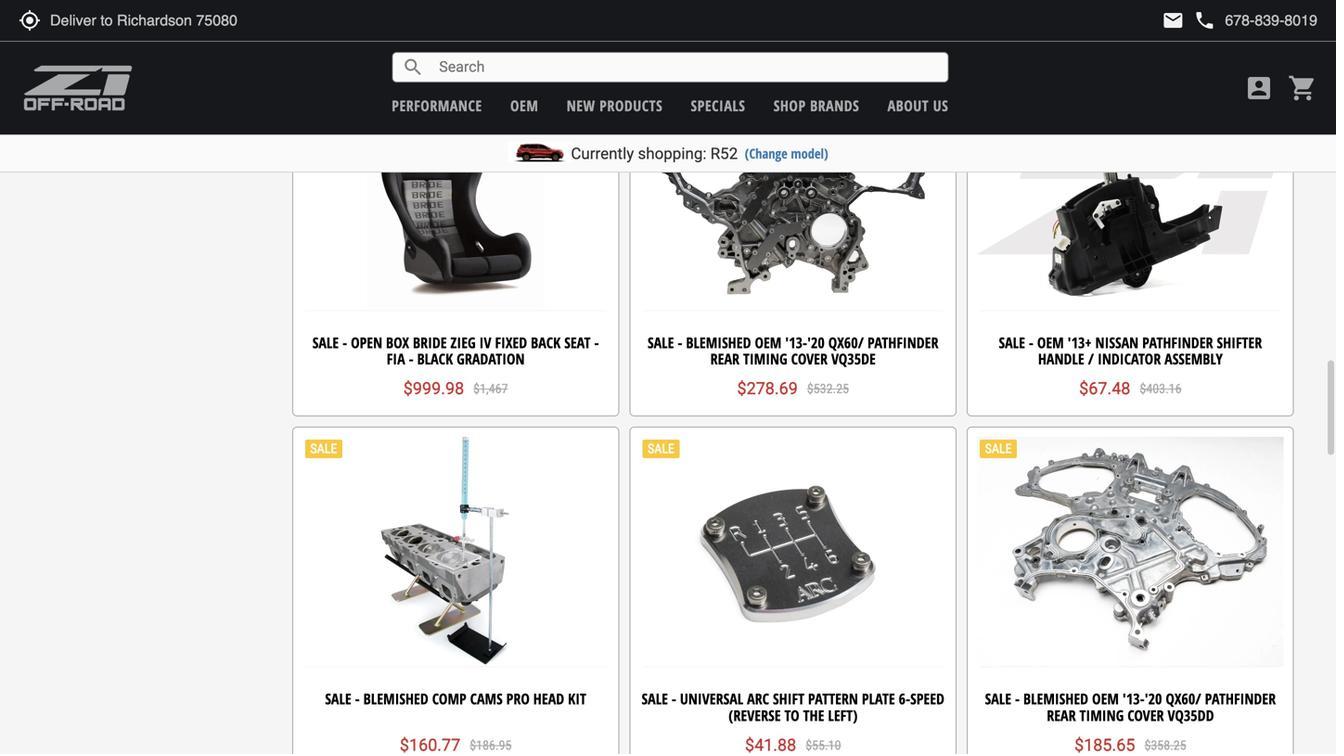 Task type: vqa. For each thing, say whether or not it's contained in the screenshot.


Task type: locate. For each thing, give the bounding box(es) containing it.
sale - blemished oem '13-'20 qx60/ pathfinder rear timing cover vq35de
[[648, 333, 939, 369]]

qx60/ up $532.25
[[829, 333, 864, 353]]

oem left new
[[511, 96, 539, 116]]

cover inside sale - blemished oem '13-'20 qx60/ pathfinder rear timing cover vq35de
[[792, 349, 828, 369]]

rear inside sale - blemished oem '13-'20 qx60/ pathfinder rear timing cover vq35de
[[711, 349, 740, 369]]

'20 for vq35dd
[[1145, 689, 1163, 709]]

oem left '13+
[[1038, 333, 1065, 353]]

0 horizontal spatial blemished
[[364, 689, 429, 709]]

'20 inside sale - blemished oem '13-'20 qx60/ pathfinder rear timing cover vq35de
[[808, 333, 825, 353]]

mail phone
[[1163, 9, 1216, 32]]

'20 left vq35de
[[808, 333, 825, 353]]

- for sale - oem '13+ nissan pathfinder shifter handle / indicator assembly
[[1029, 333, 1034, 353]]

$149.99
[[803, 25, 845, 40]]

1 horizontal spatial '20
[[1145, 689, 1163, 709]]

$186.95
[[470, 738, 512, 754]]

'13- up the $278.69 $532.25
[[786, 333, 808, 353]]

about
[[888, 96, 929, 116]]

0 horizontal spatial cover
[[792, 349, 828, 369]]

0 vertical spatial '13-
[[786, 333, 808, 353]]

account_box link
[[1240, 73, 1279, 103]]

oem left vq35dd
[[1093, 689, 1120, 709]]

blemished inside sale - blemished oem '13-'20 qx60/ pathfinder rear timing cover vq35dd
[[1024, 689, 1089, 709]]

(reverse
[[729, 706, 781, 726]]

- for sale - blemished oem '13-'20 qx60/ pathfinder rear timing cover vq35de
[[678, 333, 683, 353]]

$93.58
[[1080, 23, 1131, 42]]

shop brands
[[774, 96, 860, 116]]

Search search field
[[425, 53, 948, 82]]

0 horizontal spatial qx60/
[[829, 333, 864, 353]]

cams
[[470, 689, 503, 709]]

'20
[[808, 333, 825, 353], [1145, 689, 1163, 709]]

1 horizontal spatial '13-
[[1123, 689, 1145, 709]]

1 horizontal spatial rear
[[1047, 706, 1076, 726]]

oem up $278.69
[[755, 333, 782, 353]]

specials
[[691, 96, 746, 116]]

sale inside sale - open box bride zieg iv fixed back seat - fia - black gradation
[[313, 333, 339, 353]]

blemished inside sale - blemished oem '13-'20 qx60/ pathfinder rear timing cover vq35de
[[686, 333, 751, 353]]

0 horizontal spatial '13-
[[786, 333, 808, 353]]

timing
[[744, 349, 788, 369], [1080, 706, 1124, 726]]

cover for vq35de
[[792, 349, 828, 369]]

oem
[[511, 96, 539, 116], [755, 333, 782, 353], [1038, 333, 1065, 353], [1093, 689, 1120, 709]]

1 horizontal spatial qx60/
[[1166, 689, 1202, 709]]

'20 inside sale - blemished oem '13-'20 qx60/ pathfinder rear timing cover vq35dd
[[1145, 689, 1163, 709]]

sale
[[313, 333, 339, 353], [648, 333, 674, 353], [999, 333, 1026, 353], [325, 689, 352, 709], [642, 689, 668, 709], [986, 689, 1012, 709]]

shopping_cart
[[1289, 73, 1318, 103]]

$403.16
[[1140, 382, 1182, 397]]

cover up the $278.69 $532.25
[[792, 349, 828, 369]]

0 horizontal spatial timing
[[744, 349, 788, 369]]

0 horizontal spatial rear
[[711, 349, 740, 369]]

rear inside sale - blemished oem '13-'20 qx60/ pathfinder rear timing cover vq35dd
[[1047, 706, 1076, 726]]

$1,467
[[474, 382, 508, 397]]

vq35dd
[[1168, 706, 1215, 726]]

qx60/ inside sale - blemished oem '13-'20 qx60/ pathfinder rear timing cover vq35dd
[[1166, 689, 1202, 709]]

$278.69 $532.25
[[738, 379, 849, 399]]

1 horizontal spatial timing
[[1080, 706, 1124, 726]]

1 vertical spatial '13-
[[1123, 689, 1145, 709]]

blemished for sale - blemished oem '13-'20 qx60/ pathfinder rear timing cover vq35de
[[686, 333, 751, 353]]

sale for sale - blemished oem '13-'20 qx60/ pathfinder rear timing cover vq35dd
[[986, 689, 1012, 709]]

cover
[[792, 349, 828, 369], [1128, 706, 1165, 726]]

sale for sale - oem '13+ nissan pathfinder shifter handle / indicator assembly
[[999, 333, 1026, 353]]

$999.98
[[404, 379, 464, 399]]

head
[[534, 689, 565, 709]]

$93.58 $159.99
[[1080, 23, 1182, 42]]

account_box
[[1245, 73, 1275, 103]]

oem link
[[511, 96, 539, 116]]

- inside sale - blemished oem '13-'20 qx60/ pathfinder rear timing cover vq35de
[[678, 333, 683, 353]]

sale for sale - blemished oem '13-'20 qx60/ pathfinder rear timing cover vq35de
[[648, 333, 674, 353]]

0 horizontal spatial '20
[[808, 333, 825, 353]]

cover inside sale - blemished oem '13-'20 qx60/ pathfinder rear timing cover vq35dd
[[1128, 706, 1165, 726]]

nissan
[[1096, 333, 1139, 353]]

'20 for vq35de
[[808, 333, 825, 353]]

- for sale - blemished oem '13-'20 qx60/ pathfinder rear timing cover vq35dd
[[1016, 689, 1020, 709]]

fixed
[[495, 333, 527, 353]]

sale inside sale - blemished oem '13-'20 qx60/ pathfinder rear timing cover vq35dd
[[986, 689, 1012, 709]]

timing inside sale - blemished oem '13-'20 qx60/ pathfinder rear timing cover vq35dd
[[1080, 706, 1124, 726]]

1 horizontal spatial blemished
[[686, 333, 751, 353]]

1 horizontal spatial cover
[[1128, 706, 1165, 726]]

phone
[[1194, 9, 1216, 32]]

'13-
[[786, 333, 808, 353], [1123, 689, 1145, 709]]

to
[[785, 706, 800, 726]]

timing left vq35dd
[[1080, 706, 1124, 726]]

$999.98 $1,467
[[404, 379, 508, 399]]

1 vertical spatial rear
[[1047, 706, 1076, 726]]

qx60/
[[829, 333, 864, 353], [1166, 689, 1202, 709]]

sale inside sale - blemished oem '13-'20 qx60/ pathfinder rear timing cover vq35de
[[648, 333, 674, 353]]

new
[[567, 96, 596, 116]]

r52
[[711, 144, 738, 163]]

about us link
[[888, 96, 949, 116]]

performance
[[392, 96, 482, 116]]

(change
[[745, 144, 788, 162]]

'13- inside sale - blemished oem '13-'20 qx60/ pathfinder rear timing cover vq35dd
[[1123, 689, 1145, 709]]

sale - blemished oem '13-'20 qx60/ pathfinder rear timing cover vq35dd
[[986, 689, 1277, 726]]

-
[[343, 333, 347, 353], [595, 333, 599, 353], [678, 333, 683, 353], [1029, 333, 1034, 353], [409, 349, 414, 369], [355, 689, 360, 709], [672, 689, 677, 709], [1016, 689, 1020, 709]]

1 vertical spatial timing
[[1080, 706, 1124, 726]]

1 vertical spatial '20
[[1145, 689, 1163, 709]]

0 vertical spatial rear
[[711, 349, 740, 369]]

'20 left vq35dd
[[1145, 689, 1163, 709]]

timing up $278.69
[[744, 349, 788, 369]]

0 vertical spatial qx60/
[[829, 333, 864, 353]]

- inside sale - universal arc shift pattern plate 6-speed (reverse to the left)
[[672, 689, 677, 709]]

search
[[402, 56, 425, 78]]

black
[[417, 349, 453, 369]]

qx60/ inside sale - blemished oem '13-'20 qx60/ pathfinder rear timing cover vq35de
[[829, 333, 864, 353]]

'13- up $358.25
[[1123, 689, 1145, 709]]

- for sale - open box bride zieg iv fixed back seat - fia - black gradation
[[343, 333, 347, 353]]

pathfinder inside sale - blemished oem '13-'20 qx60/ pathfinder rear timing cover vq35de
[[868, 333, 939, 353]]

pathfinder
[[868, 333, 939, 353], [1143, 333, 1214, 353], [1206, 689, 1277, 709]]

$67.48
[[1080, 379, 1131, 399]]

back
[[531, 333, 561, 353]]

blemished for sale - blemished comp cams pro head kit
[[364, 689, 429, 709]]

open
[[351, 333, 383, 353]]

$532.25
[[808, 382, 849, 397]]

performance link
[[392, 96, 482, 116]]

pathfinder inside sale - blemished oem '13-'20 qx60/ pathfinder rear timing cover vq35dd
[[1206, 689, 1277, 709]]

- inside sale - blemished oem '13-'20 qx60/ pathfinder rear timing cover vq35dd
[[1016, 689, 1020, 709]]

0 vertical spatial cover
[[792, 349, 828, 369]]

- inside sale - oem '13+ nissan pathfinder shifter handle / indicator assembly
[[1029, 333, 1034, 353]]

1 vertical spatial cover
[[1128, 706, 1165, 726]]

blemished
[[686, 333, 751, 353], [364, 689, 429, 709], [1024, 689, 1089, 709]]

sale inside sale - oem '13+ nissan pathfinder shifter handle / indicator assembly
[[999, 333, 1026, 353]]

cover up $358.25
[[1128, 706, 1165, 726]]

qx60/ up $358.25
[[1166, 689, 1202, 709]]

comp
[[432, 689, 467, 709]]

sale inside sale - universal arc shift pattern plate 6-speed (reverse to the left)
[[642, 689, 668, 709]]

z1 motorsports logo image
[[23, 65, 133, 111]]

'13- for vq35de
[[786, 333, 808, 353]]

1 vertical spatial qx60/
[[1166, 689, 1202, 709]]

0 vertical spatial timing
[[744, 349, 788, 369]]

timing inside sale - blemished oem '13-'20 qx60/ pathfinder rear timing cover vq35de
[[744, 349, 788, 369]]

mail
[[1163, 9, 1185, 32]]

0 vertical spatial '20
[[808, 333, 825, 353]]

rear
[[711, 349, 740, 369], [1047, 706, 1076, 726]]

2 horizontal spatial blemished
[[1024, 689, 1089, 709]]

vq35de
[[832, 349, 876, 369]]

timing for vq35dd
[[1080, 706, 1124, 726]]

'13- inside sale - blemished oem '13-'20 qx60/ pathfinder rear timing cover vq35de
[[786, 333, 808, 353]]

handle
[[1039, 349, 1085, 369]]



Task type: describe. For each thing, give the bounding box(es) containing it.
my_location
[[19, 9, 41, 32]]

speed
[[911, 689, 945, 709]]

sale - blemished comp cams pro head kit
[[325, 689, 587, 709]]

$29.99
[[468, 25, 504, 40]]

- for sale - blemished comp cams pro head kit
[[355, 689, 360, 709]]

pathfinder for sale - blemished oem '13-'20 qx60/ pathfinder rear timing cover vq35dd
[[1206, 689, 1277, 709]]

$67.48 $403.16
[[1080, 379, 1182, 399]]

about us
[[888, 96, 949, 116]]

indicator
[[1098, 349, 1162, 369]]

shop brands link
[[774, 96, 860, 116]]

zieg
[[451, 333, 476, 353]]

seat
[[565, 333, 591, 353]]

kit
[[568, 689, 587, 709]]

rear for sale - blemished oem '13-'20 qx60/ pathfinder rear timing cover vq35de
[[711, 349, 740, 369]]

us
[[934, 96, 949, 116]]

sale - oem '13+ nissan pathfinder shifter handle / indicator assembly
[[999, 333, 1263, 369]]

shop
[[774, 96, 806, 116]]

(change model) link
[[745, 144, 829, 162]]

universal
[[680, 689, 744, 709]]

currently shopping: r52 (change model)
[[571, 144, 829, 163]]

sale - universal arc shift pattern plate 6-speed (reverse to the left)
[[642, 689, 945, 726]]

new products link
[[567, 96, 663, 116]]

currently
[[571, 144, 634, 163]]

the
[[804, 706, 825, 726]]

mail link
[[1163, 9, 1185, 32]]

gradation
[[457, 349, 525, 369]]

qx60/ for vq35de
[[829, 333, 864, 353]]

new products
[[567, 96, 663, 116]]

blemished for sale - blemished oem '13-'20 qx60/ pathfinder rear timing cover vq35dd
[[1024, 689, 1089, 709]]

pattern
[[809, 689, 859, 709]]

oem inside sale - oem '13+ nissan pathfinder shifter handle / indicator assembly
[[1038, 333, 1065, 353]]

rear for sale - blemished oem '13-'20 qx60/ pathfinder rear timing cover vq35dd
[[1047, 706, 1076, 726]]

cover for vq35dd
[[1128, 706, 1165, 726]]

phone link
[[1194, 9, 1318, 32]]

$18.78
[[408, 23, 459, 42]]

specials link
[[691, 96, 746, 116]]

plate
[[862, 689, 896, 709]]

qx60/ for vq35dd
[[1166, 689, 1202, 709]]

iv
[[480, 333, 492, 353]]

fia
[[387, 349, 405, 369]]

arc
[[747, 689, 770, 709]]

timing for vq35de
[[744, 349, 788, 369]]

sale for sale - universal arc shift pattern plate 6-speed (reverse to the left)
[[642, 689, 668, 709]]

$93.98 $149.99
[[742, 23, 845, 42]]

box
[[386, 333, 409, 353]]

model)
[[791, 144, 829, 162]]

6-
[[899, 689, 911, 709]]

shopping_cart link
[[1284, 73, 1318, 103]]

$55.10
[[806, 738, 842, 754]]

pathfinder for sale - blemished oem '13-'20 qx60/ pathfinder rear timing cover vq35de
[[868, 333, 939, 353]]

'13+
[[1068, 333, 1092, 353]]

shopping:
[[638, 144, 707, 163]]

sale for sale - blemished comp cams pro head kit
[[325, 689, 352, 709]]

shifter
[[1218, 333, 1263, 353]]

$278.69
[[738, 379, 798, 399]]

$159.99
[[1140, 25, 1182, 40]]

pro
[[507, 689, 530, 709]]

shift
[[773, 689, 805, 709]]

left)
[[828, 706, 858, 726]]

'13- for vq35dd
[[1123, 689, 1145, 709]]

oem inside sale - blemished oem '13-'20 qx60/ pathfinder rear timing cover vq35dd
[[1093, 689, 1120, 709]]

products
[[600, 96, 663, 116]]

$93.98
[[742, 23, 794, 42]]

sale - open box bride zieg iv fixed back seat - fia - black gradation
[[313, 333, 599, 369]]

oem inside sale - blemished oem '13-'20 qx60/ pathfinder rear timing cover vq35de
[[755, 333, 782, 353]]

/
[[1089, 349, 1095, 369]]

$358.25
[[1145, 738, 1187, 754]]

pathfinder inside sale - oem '13+ nissan pathfinder shifter handle / indicator assembly
[[1143, 333, 1214, 353]]

brands
[[811, 96, 860, 116]]

sale for sale - open box bride zieg iv fixed back seat - fia - black gradation
[[313, 333, 339, 353]]

- for sale - universal arc shift pattern plate 6-speed (reverse to the left)
[[672, 689, 677, 709]]

bride
[[413, 333, 447, 353]]

$18.78 $29.99
[[408, 23, 504, 42]]

assembly
[[1165, 349, 1223, 369]]



